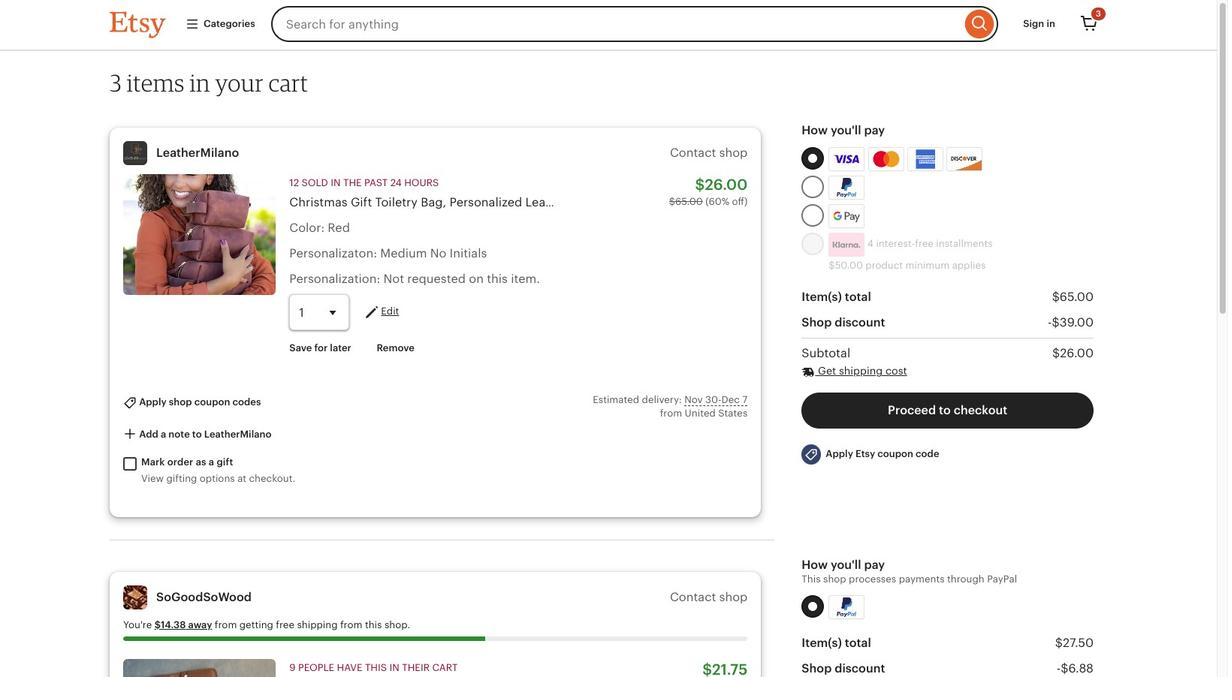 Task type: describe. For each thing, give the bounding box(es) containing it.
contact shop for sogoodsowood
[[670, 591, 748, 605]]

apply shop coupon codes button
[[112, 389, 272, 417]]

minimum
[[906, 260, 950, 271]]

off)
[[732, 196, 748, 207]]

1 horizontal spatial 65.00
[[1060, 290, 1094, 305]]

at
[[238, 473, 247, 484]]

shop inside dropdown button
[[169, 397, 192, 408]]

you'll for how you'll pay
[[831, 123, 862, 138]]

christmas gift toiletry bag, personalized leather dopp kit, monogram men's travel bag, men's shaving bag, customized groomsmen dopp kit image
[[123, 174, 276, 296]]

total for - $ 39.00
[[845, 290, 872, 305]]

0 horizontal spatial free
[[276, 620, 295, 631]]

sogoodsowood
[[156, 591, 252, 605]]

item(s) for - $ 39.00
[[802, 290, 842, 305]]

medium
[[381, 247, 427, 261]]

shop discount for - $ 6.88
[[802, 662, 886, 677]]

0 horizontal spatial cart
[[269, 68, 308, 97]]

leathermilano link
[[156, 146, 239, 160]]

personalization: not requested on this item.
[[290, 272, 540, 286]]

contact shop button for leathermilano
[[670, 146, 748, 160]]

$ down the $ 65.00
[[1053, 316, 1060, 330]]

3 items in your cart
[[110, 68, 308, 97]]

- $ 39.00
[[1048, 316, 1094, 330]]

apply shop coupon codes
[[137, 397, 261, 408]]

discount for - $ 39.00
[[835, 316, 886, 330]]

27.50
[[1063, 637, 1094, 651]]

how you'll pay this shop processes payments through paypal
[[802, 559, 1018, 586]]

0 horizontal spatial shipping
[[297, 620, 338, 631]]

add a note to leathermilano button
[[112, 421, 283, 449]]

the
[[343, 177, 362, 189]]

- $ 6.88
[[1057, 662, 1094, 677]]

visa image
[[834, 153, 860, 166]]

a inside mark order as a gift view gifting options at checkout.
[[209, 457, 214, 468]]

12
[[290, 177, 299, 189]]

gifting
[[166, 473, 197, 484]]

remove button
[[366, 335, 426, 362]]

save for later button
[[278, 335, 363, 362]]

you'll for how you'll pay this shop processes payments through paypal
[[831, 559, 862, 573]]

to inside dropdown button
[[192, 429, 202, 440]]

3 for 3 items in your cart
[[110, 68, 122, 97]]

apply etsy coupon code button
[[791, 438, 951, 472]]

installments
[[937, 239, 993, 250]]

you're $ 14.38 away from getting free shipping from this shop.
[[123, 620, 410, 631]]

categories
[[204, 18, 255, 29]]

options
[[200, 473, 235, 484]]

Search for anything text field
[[271, 6, 962, 42]]

get
[[818, 366, 837, 378]]

monogram
[[629, 195, 691, 210]]

mark
[[141, 457, 165, 468]]

$ up - $ 6.88
[[1056, 637, 1063, 651]]

14.38
[[161, 620, 186, 631]]

shaving
[[832, 195, 879, 210]]

item(s) total for - $ 39.00
[[802, 290, 872, 305]]

google pay image
[[830, 205, 865, 228]]

codes
[[233, 397, 261, 408]]

items
[[127, 68, 185, 97]]

leathermilano inside dropdown button
[[204, 429, 272, 440]]

product
[[866, 260, 903, 271]]

3 bag, from the left
[[882, 195, 907, 210]]

personalization:
[[290, 272, 381, 286]]

christmas gift toiletry bag, personalized leather dopp kit, monogram men's travel bag, men's shaving bag, customized groomsmen dopp kit link
[[290, 195, 1106, 210]]

in left your
[[190, 68, 210, 97]]

apply for apply shop coupon codes
[[139, 397, 167, 408]]

4
[[868, 239, 874, 250]]

personalizaton:
[[290, 247, 377, 261]]

in inside 12 sold in the past 24 hours christmas gift toiletry bag, personalized leather dopp kit, monogram men's travel bag, men's shaving bag, customized groomsmen dopp kit
[[331, 177, 341, 189]]

red
[[328, 221, 350, 235]]

kit
[[1091, 195, 1106, 210]]

save for later
[[290, 343, 352, 354]]

sold
[[302, 177, 328, 189]]

nov
[[685, 395, 703, 406]]

interest-
[[877, 239, 916, 250]]

through
[[948, 574, 985, 586]]

$ down - $ 39.00
[[1053, 347, 1061, 361]]

discover image
[[948, 150, 984, 172]]

not
[[384, 272, 404, 286]]

1 men's from the left
[[695, 195, 727, 210]]

0 vertical spatial this
[[487, 272, 508, 286]]

proceed to checkout
[[888, 404, 1008, 418]]

toiletry
[[375, 195, 418, 210]]

total for - $ 6.88
[[845, 637, 872, 651]]

0 horizontal spatial from
[[215, 620, 237, 631]]

etsy
[[856, 449, 876, 460]]

their
[[402, 663, 430, 674]]

add a note to leathermilano
[[137, 429, 272, 440]]

7
[[743, 395, 748, 406]]

order
[[167, 457, 193, 468]]

12 sold in the past 24 hours christmas gift toiletry bag, personalized leather dopp kit, monogram men's travel bag, men's shaving bag, customized groomsmen dopp kit
[[290, 177, 1106, 210]]

checkout
[[954, 404, 1008, 418]]

3 for 3
[[1097, 9, 1102, 18]]

how for how you'll pay this shop processes payments through paypal
[[802, 559, 828, 573]]

2 bag, from the left
[[768, 195, 793, 210]]

kit,
[[607, 195, 626, 210]]

banner containing categories
[[83, 0, 1135, 51]]

personalized
[[450, 195, 523, 210]]

$50.00
[[829, 260, 863, 271]]

sign
[[1024, 18, 1045, 29]]

color:
[[290, 221, 325, 235]]

gift
[[351, 195, 372, 210]]

pay for how you'll pay this shop processes payments through paypal
[[865, 559, 886, 573]]

you're
[[123, 620, 152, 631]]

0 vertical spatial leathermilano
[[156, 146, 239, 160]]

2 dopp from the left
[[1057, 195, 1088, 210]]

personalizaton: medium no initials
[[290, 247, 487, 261]]

subtotal
[[802, 347, 851, 361]]

26.00 for $ 26.00 $ 65.00 (60% off)
[[705, 177, 748, 193]]

customized
[[910, 195, 979, 210]]

39.00
[[1060, 316, 1094, 330]]

coupon for code
[[878, 449, 914, 460]]

shop discount for - $ 39.00
[[802, 316, 886, 330]]

payments
[[899, 574, 945, 586]]

6.88
[[1069, 662, 1094, 677]]

delivery:
[[642, 395, 682, 406]]

code
[[916, 449, 940, 460]]

30-
[[706, 395, 722, 406]]

cost
[[886, 366, 908, 378]]

1 paypal image from the top
[[831, 178, 863, 198]]

travel
[[731, 195, 765, 210]]



Task type: vqa. For each thing, say whether or not it's contained in the screenshot.
can
no



Task type: locate. For each thing, give the bounding box(es) containing it.
1 contact shop button from the top
[[670, 146, 748, 160]]

united
[[685, 408, 716, 419]]

how inside how you'll pay this shop processes payments through paypal
[[802, 559, 828, 573]]

initials
[[450, 247, 487, 261]]

you'll
[[831, 123, 862, 138], [831, 559, 862, 573]]

1 horizontal spatial men's
[[796, 195, 829, 210]]

0 vertical spatial shop discount
[[802, 316, 886, 330]]

2 vertical spatial this
[[365, 663, 387, 674]]

leather
[[526, 195, 569, 210]]

1 bag, from the left
[[421, 195, 447, 210]]

2 contact shop from the top
[[670, 591, 748, 605]]

in right sign
[[1047, 18, 1056, 29]]

groomsmen
[[982, 195, 1054, 210]]

1 horizontal spatial apply
[[826, 449, 854, 460]]

banner
[[83, 0, 1135, 51]]

1 horizontal spatial 3
[[1097, 9, 1102, 18]]

1 horizontal spatial free
[[916, 239, 934, 250]]

1 horizontal spatial coupon
[[878, 449, 914, 460]]

apply inside "dropdown button"
[[826, 449, 854, 460]]

1 vertical spatial item(s)
[[802, 637, 842, 651]]

to right note
[[192, 429, 202, 440]]

paypal image down visa icon
[[831, 178, 863, 198]]

bag, right shaving
[[882, 195, 907, 210]]

cart right their
[[432, 663, 458, 674]]

paypal
[[988, 574, 1018, 586]]

free up "minimum"
[[916, 239, 934, 250]]

3 left items
[[110, 68, 122, 97]]

shipping right get
[[839, 366, 883, 378]]

dec
[[722, 395, 740, 406]]

hours
[[404, 177, 439, 189]]

1 discount from the top
[[835, 316, 886, 330]]

in left their
[[390, 663, 400, 674]]

0 vertical spatial paypal image
[[831, 178, 863, 198]]

0 vertical spatial -
[[1048, 316, 1053, 330]]

shop for - $ 39.00
[[802, 316, 832, 330]]

from down delivery:
[[660, 408, 683, 419]]

26.00 up (60%
[[705, 177, 748, 193]]

item(s) down $50.00
[[802, 290, 842, 305]]

2 contact from the top
[[670, 591, 716, 605]]

in inside button
[[1047, 18, 1056, 29]]

getting
[[240, 620, 273, 631]]

shop inside how you'll pay this shop processes payments through paypal
[[824, 574, 847, 586]]

from
[[660, 408, 683, 419], [215, 620, 237, 631], [340, 620, 363, 631]]

free right getting
[[276, 620, 295, 631]]

contact for sogoodsowood
[[670, 591, 716, 605]]

on
[[469, 272, 484, 286]]

1 vertical spatial pay
[[865, 559, 886, 573]]

cart right your
[[269, 68, 308, 97]]

christmas
[[290, 195, 348, 210]]

0 horizontal spatial 3
[[110, 68, 122, 97]]

coupon
[[194, 397, 230, 408], [878, 449, 914, 460]]

1 vertical spatial 65.00
[[1060, 290, 1094, 305]]

1 horizontal spatial dopp
[[1057, 195, 1088, 210]]

1 pay from the top
[[865, 123, 886, 138]]

0 vertical spatial free
[[916, 239, 934, 250]]

men's left the "off)"
[[695, 195, 727, 210]]

this right have
[[365, 663, 387, 674]]

states
[[719, 408, 748, 419]]

0 horizontal spatial to
[[192, 429, 202, 440]]

bag,
[[421, 195, 447, 210], [768, 195, 793, 210], [882, 195, 907, 210]]

2 horizontal spatial bag,
[[882, 195, 907, 210]]

1 vertical spatial cart
[[432, 663, 458, 674]]

0 horizontal spatial 65.00
[[676, 196, 703, 207]]

1 contact shop from the top
[[670, 146, 748, 160]]

26.00
[[705, 177, 748, 193], [1061, 347, 1094, 361]]

as
[[196, 457, 206, 468]]

apply up add
[[139, 397, 167, 408]]

1 vertical spatial a
[[209, 457, 214, 468]]

contact shop button for sogoodsowood
[[670, 591, 748, 605]]

- left 6.88 in the right bottom of the page
[[1057, 662, 1061, 677]]

have
[[337, 663, 363, 674]]

0 vertical spatial contact
[[670, 146, 716, 160]]

2 pay from the top
[[865, 559, 886, 573]]

$ 26.00
[[1053, 347, 1094, 361]]

1 vertical spatial shipping
[[297, 620, 338, 631]]

26.00 inside $ 26.00 $ 65.00 (60% off)
[[705, 177, 748, 193]]

0 vertical spatial how
[[802, 123, 828, 138]]

shop.
[[385, 620, 410, 631]]

no
[[430, 247, 447, 261]]

2 horizontal spatial from
[[660, 408, 683, 419]]

1 shop from the top
[[802, 316, 832, 330]]

1 vertical spatial 3
[[110, 68, 122, 97]]

coupon inside dropdown button
[[194, 397, 230, 408]]

4 interest-free installments
[[865, 239, 993, 250]]

sign in
[[1024, 18, 1056, 29]]

- for - $ 39.00
[[1048, 316, 1053, 330]]

2 paypal image from the top
[[831, 598, 863, 618]]

$ 26.00 $ 65.00 (60% off)
[[669, 177, 748, 207]]

1 vertical spatial -
[[1057, 662, 1061, 677]]

contact for leathermilano
[[670, 146, 716, 160]]

0 vertical spatial 3
[[1097, 9, 1102, 18]]

2 shop discount from the top
[[802, 662, 886, 677]]

1 vertical spatial contact shop button
[[670, 591, 748, 605]]

2 how from the top
[[802, 559, 828, 573]]

2 discount from the top
[[835, 662, 886, 677]]

a right add
[[161, 429, 166, 440]]

a right as
[[209, 457, 214, 468]]

contact shop
[[670, 146, 748, 160], [670, 591, 748, 605]]

1 vertical spatial free
[[276, 620, 295, 631]]

0 vertical spatial contact shop button
[[670, 146, 748, 160]]

3 right sign in
[[1097, 9, 1102, 18]]

how for how you'll pay
[[802, 123, 828, 138]]

0 vertical spatial coupon
[[194, 397, 230, 408]]

sogoodsowood image
[[123, 586, 147, 610]]

2 men's from the left
[[796, 195, 829, 210]]

shop for - $ 6.88
[[802, 662, 832, 677]]

apply left etsy
[[826, 449, 854, 460]]

1 horizontal spatial to
[[939, 404, 951, 418]]

nov 30-dec 7 link
[[685, 395, 748, 406]]

0 horizontal spatial coupon
[[194, 397, 230, 408]]

1 shop discount from the top
[[802, 316, 886, 330]]

later
[[330, 343, 352, 354]]

1 vertical spatial how
[[802, 559, 828, 573]]

paypal image
[[831, 178, 863, 198], [831, 598, 863, 618]]

0 horizontal spatial bag,
[[421, 195, 447, 210]]

sogoodsowood link
[[156, 591, 252, 605]]

65.00 left (60%
[[676, 196, 703, 207]]

apply inside dropdown button
[[139, 397, 167, 408]]

total down $50.00
[[845, 290, 872, 305]]

pay inside how you'll pay this shop processes payments through paypal
[[865, 559, 886, 573]]

apply for apply etsy coupon code
[[826, 449, 854, 460]]

get shipping cost button
[[802, 365, 908, 380]]

1 vertical spatial leathermilano
[[204, 429, 272, 440]]

shipping up people
[[297, 620, 338, 631]]

1 vertical spatial discount
[[835, 662, 886, 677]]

- for - $ 6.88
[[1057, 662, 1061, 677]]

sign in button
[[1012, 10, 1067, 38]]

in left the
[[331, 177, 341, 189]]

1 how from the top
[[802, 123, 828, 138]]

1 vertical spatial coupon
[[878, 449, 914, 460]]

to
[[939, 404, 951, 418], [192, 429, 202, 440]]

from right away
[[215, 620, 237, 631]]

0 vertical spatial cart
[[269, 68, 308, 97]]

leathermilano image
[[123, 141, 147, 165]]

coupon inside "dropdown button"
[[878, 449, 914, 460]]

shop
[[720, 146, 748, 160], [169, 397, 192, 408], [824, 574, 847, 586], [720, 591, 748, 605]]

0 horizontal spatial a
[[161, 429, 166, 440]]

0 vertical spatial item(s)
[[802, 290, 842, 305]]

item(s) total down this
[[802, 637, 872, 651]]

coupon up "add a note to leathermilano"
[[194, 397, 230, 408]]

1 vertical spatial shop
[[802, 662, 832, 677]]

item(s) total for - $ 6.88
[[802, 637, 872, 651]]

proceed
[[888, 404, 937, 418]]

2 contact shop button from the top
[[670, 591, 748, 605]]

pay up the processes
[[865, 559, 886, 573]]

categories button
[[174, 10, 267, 38]]

coupon right etsy
[[878, 449, 914, 460]]

26.00 for $ 26.00
[[1061, 347, 1094, 361]]

0 vertical spatial pay
[[865, 123, 886, 138]]

0 vertical spatial discount
[[835, 316, 886, 330]]

how you'll pay
[[802, 123, 886, 138]]

this right on
[[487, 272, 508, 286]]

1 item(s) total from the top
[[802, 290, 872, 305]]

1 vertical spatial paypal image
[[831, 598, 863, 618]]

total down the processes
[[845, 637, 872, 651]]

1 vertical spatial this
[[365, 620, 382, 631]]

1 vertical spatial apply
[[826, 449, 854, 460]]

2 you'll from the top
[[831, 559, 862, 573]]

you'll up visa icon
[[831, 123, 862, 138]]

1 horizontal spatial -
[[1057, 662, 1061, 677]]

from up have
[[340, 620, 363, 631]]

$ up - $ 39.00
[[1053, 290, 1060, 305]]

2 item(s) total from the top
[[802, 637, 872, 651]]

dopp
[[572, 195, 604, 210], [1057, 195, 1088, 210]]

pay for how you'll pay
[[865, 123, 886, 138]]

total
[[845, 290, 872, 305], [845, 637, 872, 651]]

men's left google pay icon
[[796, 195, 829, 210]]

you'll inside how you'll pay this shop processes payments through paypal
[[831, 559, 862, 573]]

1 horizontal spatial bag,
[[768, 195, 793, 210]]

away
[[188, 620, 212, 631]]

$ 65.00
[[1053, 290, 1094, 305]]

dopp left kit, at the top of page
[[572, 195, 604, 210]]

0 vertical spatial shop
[[802, 316, 832, 330]]

$ up 'christmas gift toiletry bag, personalized leather dopp kit, monogram men's travel bag, men's shaving bag, customized groomsmen dopp kit' link
[[696, 177, 705, 193]]

1 vertical spatial total
[[845, 637, 872, 651]]

leathermilano up gift
[[204, 429, 272, 440]]

1 dopp from the left
[[572, 195, 604, 210]]

0 vertical spatial you'll
[[831, 123, 862, 138]]

2 item(s) from the top
[[802, 637, 842, 651]]

0 vertical spatial contact shop
[[670, 146, 748, 160]]

contact
[[670, 146, 716, 160], [670, 591, 716, 605]]

1 you'll from the top
[[831, 123, 862, 138]]

this left shop.
[[365, 620, 382, 631]]

(60%
[[706, 196, 730, 207]]

your
[[215, 68, 264, 97]]

1 vertical spatial shop discount
[[802, 662, 886, 677]]

contact shop for leathermilano
[[670, 146, 748, 160]]

discount for - $ 6.88
[[835, 662, 886, 677]]

0 vertical spatial to
[[939, 404, 951, 418]]

bag, right the "travel"
[[768, 195, 793, 210]]

cart
[[269, 68, 308, 97], [432, 663, 458, 674]]

- left 39.00
[[1048, 316, 1053, 330]]

from inside estimated delivery: nov 30-dec 7 from united states
[[660, 408, 683, 419]]

0 horizontal spatial men's
[[695, 195, 727, 210]]

1 vertical spatial item(s) total
[[802, 637, 872, 651]]

1 vertical spatial you'll
[[831, 559, 862, 573]]

2 total from the top
[[845, 637, 872, 651]]

proceed to checkout button
[[802, 393, 1094, 429]]

1 vertical spatial 26.00
[[1061, 347, 1094, 361]]

1 horizontal spatial a
[[209, 457, 214, 468]]

65.00 inside $ 26.00 $ 65.00 (60% off)
[[676, 196, 703, 207]]

requested
[[408, 272, 466, 286]]

65.00
[[676, 196, 703, 207], [1060, 290, 1094, 305]]

you'll up the processes
[[831, 559, 862, 573]]

$
[[696, 177, 705, 193], [669, 196, 676, 207], [1053, 290, 1060, 305], [1053, 316, 1060, 330], [1053, 347, 1061, 361], [155, 620, 161, 631], [1056, 637, 1063, 651], [1061, 662, 1069, 677]]

save
[[290, 343, 312, 354]]

applies
[[953, 260, 986, 271]]

pay in 4 installments image
[[829, 233, 865, 257]]

mastercard image
[[871, 150, 902, 169]]

0 vertical spatial 26.00
[[705, 177, 748, 193]]

note
[[169, 429, 190, 440]]

edit button
[[363, 304, 399, 322]]

0 horizontal spatial -
[[1048, 316, 1053, 330]]

apply
[[139, 397, 167, 408], [826, 449, 854, 460]]

0 vertical spatial item(s) total
[[802, 290, 872, 305]]

contact shop button
[[670, 146, 748, 160], [670, 591, 748, 605]]

$ down $ 27.50
[[1061, 662, 1069, 677]]

None search field
[[271, 6, 999, 42]]

1 item(s) from the top
[[802, 290, 842, 305]]

3 link
[[1072, 6, 1108, 42]]

for
[[314, 343, 328, 354]]

bag, down hours
[[421, 195, 447, 210]]

estimated
[[593, 395, 640, 406]]

9
[[290, 663, 296, 674]]

$50.00 product minimum applies
[[829, 260, 986, 271]]

0 vertical spatial apply
[[139, 397, 167, 408]]

$ left (60%
[[669, 196, 676, 207]]

mark order as a gift view gifting options at checkout.
[[141, 457, 296, 484]]

1 horizontal spatial from
[[340, 620, 363, 631]]

1 contact from the top
[[670, 146, 716, 160]]

1 total from the top
[[845, 290, 872, 305]]

dopp left kit
[[1057, 195, 1088, 210]]

0 vertical spatial shipping
[[839, 366, 883, 378]]

edit
[[381, 306, 399, 317]]

view
[[141, 473, 164, 484]]

item(s) for - $ 6.88
[[802, 637, 842, 651]]

-
[[1048, 316, 1053, 330], [1057, 662, 1061, 677]]

$ right you're
[[155, 620, 161, 631]]

item(s) total down $50.00
[[802, 290, 872, 305]]

a inside dropdown button
[[161, 429, 166, 440]]

1 horizontal spatial cart
[[432, 663, 458, 674]]

pay up mastercard icon in the right top of the page
[[865, 123, 886, 138]]

$ 27.50
[[1056, 637, 1094, 651]]

26.00 down 39.00
[[1061, 347, 1094, 361]]

coupon for codes
[[194, 397, 230, 408]]

1 horizontal spatial 26.00
[[1061, 347, 1094, 361]]

shipping
[[839, 366, 883, 378], [297, 620, 338, 631]]

0 vertical spatial total
[[845, 290, 872, 305]]

0 horizontal spatial dopp
[[572, 195, 604, 210]]

shipping inside button
[[839, 366, 883, 378]]

to inside button
[[939, 404, 951, 418]]

1 horizontal spatial shipping
[[839, 366, 883, 378]]

9 people have this in their cart
[[290, 663, 458, 674]]

this
[[802, 574, 821, 586]]

0 vertical spatial 65.00
[[676, 196, 703, 207]]

to right proceed
[[939, 404, 951, 418]]

item(s) down this
[[802, 637, 842, 651]]

2 shop from the top
[[802, 662, 832, 677]]

paypal image down the processes
[[831, 598, 863, 618]]

leathermilano right leathermilano image on the left top of page
[[156, 146, 239, 160]]

1 vertical spatial contact
[[670, 591, 716, 605]]

0 horizontal spatial apply
[[139, 397, 167, 408]]

1 vertical spatial contact shop
[[670, 591, 748, 605]]

65.00 up 39.00
[[1060, 290, 1094, 305]]

1 vertical spatial to
[[192, 429, 202, 440]]

american express image
[[910, 150, 942, 169]]

0 horizontal spatial 26.00
[[705, 177, 748, 193]]

0 vertical spatial a
[[161, 429, 166, 440]]



